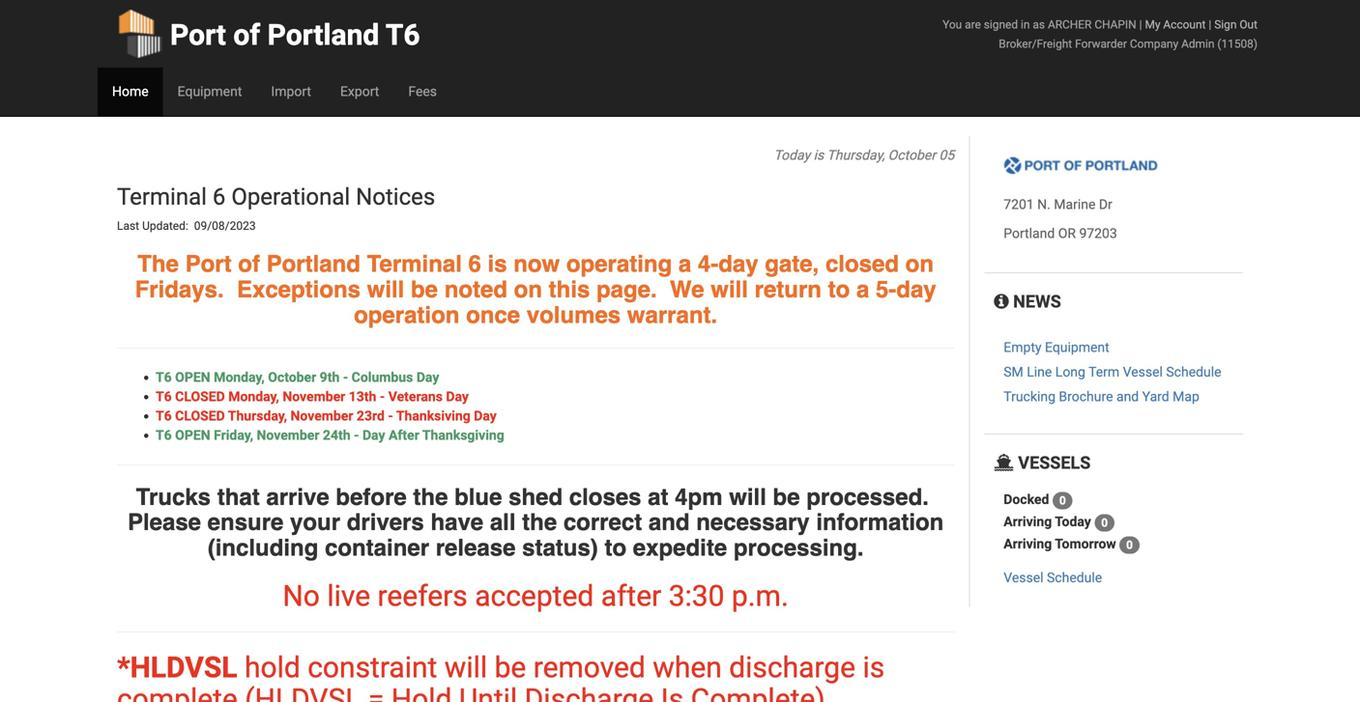 Task type: vqa. For each thing, say whether or not it's contained in the screenshot.
information
yes



Task type: describe. For each thing, give the bounding box(es) containing it.
operation
[[354, 302, 460, 329]]

today inside docked 0 arriving today 0 arriving tomorrow 0
[[1055, 515, 1091, 531]]

2 closed from the top
[[175, 408, 225, 424]]

until
[[459, 683, 518, 703]]

24th
[[323, 428, 351, 444]]

docked
[[1004, 492, 1049, 508]]

05
[[939, 147, 955, 163]]

will right we
[[711, 277, 748, 303]]

port inside port of portland t6 link
[[170, 18, 226, 52]]

notices
[[356, 183, 435, 211]]

import button
[[257, 68, 326, 116]]

empty equipment sm line long term vessel schedule trucking brochure and yard map
[[1004, 340, 1222, 405]]

t6 open monday, october 9th - columbus day t6 closed monday, november 13th - veterans day t6 closed thursday, november 23rd - thanksiving day t6 open friday, november 24th - day after thanksgiving
[[156, 370, 504, 444]]

fees button
[[394, 68, 452, 116]]

0 vertical spatial november
[[283, 389, 345, 405]]

the
[[138, 251, 179, 278]]

empty equipment link
[[1004, 340, 1110, 356]]

at
[[648, 484, 669, 511]]

2 vertical spatial 0
[[1127, 539, 1133, 553]]

1 closed from the top
[[175, 389, 225, 405]]

after
[[601, 580, 662, 614]]

operating
[[567, 251, 672, 278]]

friday,
[[214, 428, 253, 444]]

docked 0 arriving today 0 arriving tomorrow 0
[[1004, 492, 1133, 553]]

2 | from the left
[[1209, 18, 1212, 31]]

information
[[816, 510, 944, 536]]

container
[[325, 535, 429, 562]]

october for 05
[[888, 147, 936, 163]]

1 horizontal spatial day
[[897, 277, 937, 303]]

long
[[1056, 365, 1086, 380]]

have
[[431, 510, 484, 536]]

port inside the port of portland terminal 6 is now operating a 4-day gate, closed on fridays .  exceptions will be noted on this page.  we will return to a 5-day operation once volumes warrant.
[[185, 251, 232, 278]]

*hldvsl
[[117, 651, 237, 686]]

fridays
[[135, 277, 218, 303]]

yard
[[1143, 389, 1170, 405]]

2 arriving from the top
[[1004, 537, 1052, 553]]

please
[[128, 510, 201, 536]]

last
[[117, 219, 139, 233]]

to inside the port of portland terminal 6 is now operating a 4-day gate, closed on fridays .  exceptions will be noted on this page.  we will return to a 5-day operation once volumes warrant.
[[828, 277, 850, 303]]

97203
[[1080, 226, 1118, 242]]

- right 9th
[[343, 370, 348, 386]]

tomorrow
[[1055, 537, 1116, 553]]

1 vertical spatial vessel
[[1004, 571, 1044, 587]]

constraint
[[308, 651, 437, 686]]

ship image
[[994, 454, 1014, 472]]

my account link
[[1145, 18, 1206, 31]]

dr
[[1099, 197, 1113, 213]]

- down columbus
[[380, 389, 385, 405]]

brochure
[[1059, 389, 1113, 405]]

trucking
[[1004, 389, 1056, 405]]

today is thursday, october 05
[[774, 147, 955, 163]]

is inside the port of portland terminal 6 is now operating a 4-day gate, closed on fridays .  exceptions will be noted on this page.  we will return to a 5-day operation once volumes warrant.
[[488, 251, 507, 278]]

1 horizontal spatial thursday,
[[827, 147, 885, 163]]

is inside hold constraint will be removed when discharge is complete (hldvsl = hold until discharge is complete).
[[863, 651, 885, 686]]

- right 24th
[[354, 428, 359, 444]]

company
[[1130, 37, 1179, 51]]

complete).
[[691, 683, 833, 703]]

port of portland t6 link
[[117, 0, 420, 68]]

p.m.
[[732, 580, 789, 614]]

empty
[[1004, 340, 1042, 356]]

1 arriving from the top
[[1004, 515, 1052, 531]]

out
[[1240, 18, 1258, 31]]

reefers
[[378, 580, 468, 614]]

will inside hold constraint will be removed when discharge is complete (hldvsl = hold until discharge is complete).
[[445, 651, 487, 686]]

terminal inside the port of portland terminal 6 is now operating a 4-day gate, closed on fridays .  exceptions will be noted on this page.  we will return to a 5-day operation once volumes warrant.
[[367, 251, 462, 278]]

drivers
[[347, 510, 424, 536]]

trucking brochure and yard map link
[[1004, 389, 1200, 405]]

line
[[1027, 365, 1052, 380]]

0 horizontal spatial the
[[413, 484, 448, 511]]

4pm
[[675, 484, 723, 511]]

vessels
[[1014, 453, 1091, 474]]

admin
[[1182, 37, 1215, 51]]

discharge
[[525, 683, 654, 703]]

hold
[[391, 683, 452, 703]]

arrive
[[266, 484, 329, 511]]

terminal 6 operational notices last updated:  09/08/2023
[[117, 183, 441, 233]]

6 inside the port of portland terminal 6 is now operating a 4-day gate, closed on fridays .  exceptions will be noted on this page.  we will return to a 5-day operation once volumes warrant.
[[469, 251, 481, 278]]

sm line long term vessel schedule link
[[1004, 365, 1222, 380]]

and inside empty equipment sm line long term vessel schedule trucking brochure and yard map
[[1117, 389, 1139, 405]]

5-
[[876, 277, 897, 303]]

warrant.
[[627, 302, 718, 329]]

0 vertical spatial is
[[814, 147, 824, 163]]

1 horizontal spatial 0
[[1102, 517, 1108, 530]]

noted
[[444, 277, 508, 303]]

closed
[[826, 251, 899, 278]]

operational
[[231, 183, 350, 211]]

day up 'thanksgiving'
[[474, 408, 497, 424]]

chapin
[[1095, 18, 1137, 31]]

terminal inside terminal 6 operational notices last updated:  09/08/2023
[[117, 183, 207, 211]]

sign out link
[[1215, 18, 1258, 31]]

1 vertical spatial portland
[[1004, 226, 1055, 242]]

return
[[755, 277, 822, 303]]

fees
[[408, 84, 437, 100]]

0 vertical spatial 0
[[1060, 495, 1066, 508]]

marine
[[1054, 197, 1096, 213]]

1 open from the top
[[175, 370, 210, 386]]

0 horizontal spatial on
[[514, 277, 542, 303]]

or
[[1059, 226, 1076, 242]]

status)
[[522, 535, 598, 562]]

closes
[[569, 484, 642, 511]]



Task type: locate. For each thing, give the bounding box(es) containing it.
0 vertical spatial open
[[175, 370, 210, 386]]

processing.
[[734, 535, 864, 562]]

trucks that arrive before the blue shed closes at 4pm will be processed. please ensure your drivers have all the correct and necessary information (including container release status) to expedite processing.
[[128, 484, 944, 562]]

0 horizontal spatial |
[[1140, 18, 1142, 31]]

will right exceptions
[[367, 277, 405, 303]]

and left yard
[[1117, 389, 1139, 405]]

thanksgiving
[[422, 428, 504, 444]]

be inside the port of portland terminal 6 is now operating a 4-day gate, closed on fridays .  exceptions will be noted on this page.  we will return to a 5-day operation once volumes warrant.
[[411, 277, 438, 303]]

1 vertical spatial open
[[175, 428, 210, 444]]

all
[[490, 510, 516, 536]]

0 horizontal spatial thursday,
[[228, 408, 287, 424]]

discharge
[[729, 651, 856, 686]]

1 horizontal spatial be
[[495, 651, 526, 686]]

be left noted
[[411, 277, 438, 303]]

0 vertical spatial vessel
[[1123, 365, 1163, 380]]

port up equipment dropdown button at the top of the page
[[170, 18, 226, 52]]

thursday, inside t6 open monday, october 9th - columbus day t6 closed monday, november 13th - veterans day t6 closed thursday, november 23rd - thanksiving day t6 open friday, november 24th - day after thanksgiving
[[228, 408, 287, 424]]

3:30
[[669, 580, 725, 614]]

home button
[[98, 68, 163, 116]]

this
[[549, 277, 590, 303]]

1 vertical spatial 6
[[469, 251, 481, 278]]

will down reefers
[[445, 651, 487, 686]]

day
[[719, 251, 759, 278], [897, 277, 937, 303]]

1 vertical spatial is
[[488, 251, 507, 278]]

vessel inside empty equipment sm line long term vessel schedule trucking brochure and yard map
[[1123, 365, 1163, 380]]

october inside t6 open monday, october 9th - columbus day t6 closed monday, november 13th - veterans day t6 closed thursday, november 23rd - thanksiving day t6 open friday, november 24th - day after thanksgiving
[[268, 370, 316, 386]]

vessel up yard
[[1123, 365, 1163, 380]]

is
[[814, 147, 824, 163], [488, 251, 507, 278], [863, 651, 885, 686]]

1 vertical spatial schedule
[[1047, 571, 1102, 587]]

schedule inside empty equipment sm line long term vessel schedule trucking brochure and yard map
[[1166, 365, 1222, 380]]

a
[[679, 251, 692, 278], [857, 277, 870, 303]]

2 vertical spatial november
[[257, 428, 320, 444]]

1 horizontal spatial and
[[1117, 389, 1139, 405]]

0 vertical spatial arriving
[[1004, 515, 1052, 531]]

a left 5-
[[857, 277, 870, 303]]

0 vertical spatial schedule
[[1166, 365, 1222, 380]]

day up the veterans
[[417, 370, 439, 386]]

0 horizontal spatial day
[[719, 251, 759, 278]]

that
[[217, 484, 260, 511]]

port
[[170, 18, 226, 52], [185, 251, 232, 278]]

removed
[[533, 651, 646, 686]]

october
[[888, 147, 936, 163], [268, 370, 316, 386]]

1 vertical spatial 0
[[1102, 517, 1108, 530]]

1 horizontal spatial a
[[857, 277, 870, 303]]

open left friday,
[[175, 428, 210, 444]]

1 vertical spatial and
[[649, 510, 690, 536]]

no
[[283, 580, 320, 614]]

november
[[283, 389, 345, 405], [291, 408, 353, 424], [257, 428, 320, 444]]

1 vertical spatial equipment
[[1045, 340, 1110, 356]]

1 | from the left
[[1140, 18, 1142, 31]]

equipment button
[[163, 68, 257, 116]]

1 vertical spatial arriving
[[1004, 537, 1052, 553]]

0 horizontal spatial and
[[649, 510, 690, 536]]

will inside trucks that arrive before the blue shed closes at 4pm will be processed. please ensure your drivers have all the correct and necessary information (including container release status) to expedite processing.
[[729, 484, 767, 511]]

(including
[[208, 535, 318, 562]]

6 up "09/08/2023"
[[213, 183, 226, 211]]

be inside trucks that arrive before the blue shed closes at 4pm will be processed. please ensure your drivers have all the correct and necessary information (including container release status) to expedite processing.
[[773, 484, 800, 511]]

0 vertical spatial terminal
[[117, 183, 207, 211]]

expedite
[[633, 535, 727, 562]]

november left 24th
[[257, 428, 320, 444]]

(hldvsl
[[245, 683, 361, 703]]

0 horizontal spatial today
[[774, 147, 810, 163]]

thursday, left 05 at top right
[[827, 147, 885, 163]]

0 vertical spatial of
[[233, 18, 260, 52]]

1 vertical spatial november
[[291, 408, 353, 424]]

before
[[336, 484, 407, 511]]

1 vertical spatial closed
[[175, 408, 225, 424]]

of inside the port of portland terminal 6 is now operating a 4-day gate, closed on fridays .  exceptions will be noted on this page.  we will return to a 5-day operation once volumes warrant.
[[238, 251, 260, 278]]

day left gate,
[[719, 251, 759, 278]]

columbus
[[352, 370, 413, 386]]

- right the 23rd
[[388, 408, 393, 424]]

a left 4-
[[679, 251, 692, 278]]

broker/freight
[[999, 37, 1073, 51]]

schedule up map
[[1166, 365, 1222, 380]]

and inside trucks that arrive before the blue shed closes at 4pm will be processed. please ensure your drivers have all the correct and necessary information (including container release status) to expedite processing.
[[649, 510, 690, 536]]

6 up once
[[469, 251, 481, 278]]

1 horizontal spatial on
[[906, 251, 934, 278]]

0 right docked
[[1060, 495, 1066, 508]]

| left sign
[[1209, 18, 1212, 31]]

0 vertical spatial today
[[774, 147, 810, 163]]

vessel
[[1123, 365, 1163, 380], [1004, 571, 1044, 587]]

0 horizontal spatial be
[[411, 277, 438, 303]]

1 horizontal spatial october
[[888, 147, 936, 163]]

arriving up vessel schedule
[[1004, 537, 1052, 553]]

0 right tomorrow
[[1127, 539, 1133, 553]]

0 horizontal spatial to
[[605, 535, 627, 562]]

schedule down tomorrow
[[1047, 571, 1102, 587]]

account
[[1164, 18, 1206, 31]]

equipment inside dropdown button
[[178, 84, 242, 100]]

be down accepted
[[495, 651, 526, 686]]

when
[[653, 651, 722, 686]]

portland down terminal 6 operational notices last updated:  09/08/2023
[[266, 251, 361, 278]]

1 vertical spatial to
[[605, 535, 627, 562]]

1 horizontal spatial vessel
[[1123, 365, 1163, 380]]

terminal up operation
[[367, 251, 462, 278]]

no live reefers accepted after 3:30 p.m.
[[283, 580, 789, 614]]

portland or 97203
[[1004, 226, 1118, 242]]

0 horizontal spatial 0
[[1060, 495, 1066, 508]]

equipment up long
[[1045, 340, 1110, 356]]

1 vertical spatial port
[[185, 251, 232, 278]]

13th
[[349, 389, 376, 405]]

0 vertical spatial equipment
[[178, 84, 242, 100]]

0 vertical spatial port
[[170, 18, 226, 52]]

thursday, up friday,
[[228, 408, 287, 424]]

0 horizontal spatial vessel
[[1004, 571, 1044, 587]]

hold
[[245, 651, 301, 686]]

of down "09/08/2023"
[[238, 251, 260, 278]]

to up after on the left bottom
[[605, 535, 627, 562]]

and right correct
[[649, 510, 690, 536]]

2 open from the top
[[175, 428, 210, 444]]

info circle image
[[994, 293, 1009, 310]]

port of portland t6 image
[[1004, 156, 1159, 176]]

0 vertical spatial to
[[828, 277, 850, 303]]

9th
[[320, 370, 340, 386]]

november down 9th
[[283, 389, 345, 405]]

1 horizontal spatial terminal
[[367, 251, 462, 278]]

term
[[1089, 365, 1120, 380]]

portland up the import
[[267, 18, 379, 52]]

day left info circle image at the right top of page
[[897, 277, 937, 303]]

0 vertical spatial 6
[[213, 183, 226, 211]]

vessel down docked 0 arriving today 0 arriving tomorrow 0
[[1004, 571, 1044, 587]]

1 horizontal spatial |
[[1209, 18, 1212, 31]]

1 horizontal spatial today
[[1055, 515, 1091, 531]]

open down the fridays
[[175, 370, 210, 386]]

news
[[1009, 292, 1062, 312]]

0 up tomorrow
[[1102, 517, 1108, 530]]

of
[[233, 18, 260, 52], [238, 251, 260, 278]]

ensure
[[208, 510, 284, 536]]

october left 05 at top right
[[888, 147, 936, 163]]

1 horizontal spatial to
[[828, 277, 850, 303]]

0 vertical spatial october
[[888, 147, 936, 163]]

2 horizontal spatial is
[[863, 651, 885, 686]]

6 inside terminal 6 operational notices last updated:  09/08/2023
[[213, 183, 226, 211]]

0 vertical spatial thursday,
[[827, 147, 885, 163]]

is
[[661, 683, 684, 703]]

1 vertical spatial monday,
[[228, 389, 279, 405]]

1 vertical spatial today
[[1055, 515, 1091, 531]]

=
[[368, 683, 384, 703]]

shed
[[509, 484, 563, 511]]

after
[[389, 428, 419, 444]]

1 horizontal spatial is
[[814, 147, 824, 163]]

home
[[112, 84, 149, 100]]

port down "09/08/2023"
[[185, 251, 232, 278]]

day down the 23rd
[[363, 428, 385, 444]]

the right all
[[522, 510, 557, 536]]

release
[[436, 535, 516, 562]]

2 horizontal spatial 0
[[1127, 539, 1133, 553]]

1 vertical spatial of
[[238, 251, 260, 278]]

monday,
[[214, 370, 265, 386], [228, 389, 279, 405]]

complete
[[117, 683, 238, 703]]

import
[[271, 84, 311, 100]]

in
[[1021, 18, 1030, 31]]

equipment right the home
[[178, 84, 242, 100]]

on right 5-
[[906, 251, 934, 278]]

the left blue
[[413, 484, 448, 511]]

sm
[[1004, 365, 1024, 380]]

n.
[[1038, 197, 1051, 213]]

0 vertical spatial and
[[1117, 389, 1139, 405]]

|
[[1140, 18, 1142, 31], [1209, 18, 1212, 31]]

t6
[[386, 18, 420, 52], [156, 370, 172, 386], [156, 389, 172, 405], [156, 408, 172, 424], [156, 428, 172, 444]]

will right 4pm
[[729, 484, 767, 511]]

2 horizontal spatial be
[[773, 484, 800, 511]]

0 horizontal spatial schedule
[[1047, 571, 1102, 587]]

are
[[965, 18, 981, 31]]

0 vertical spatial be
[[411, 277, 438, 303]]

as
[[1033, 18, 1045, 31]]

be inside hold constraint will be removed when discharge is complete (hldvsl = hold until discharge is complete).
[[495, 651, 526, 686]]

2 vertical spatial is
[[863, 651, 885, 686]]

1 horizontal spatial the
[[522, 510, 557, 536]]

to left 5-
[[828, 277, 850, 303]]

7201 n. marine dr
[[1004, 197, 1113, 213]]

| left my
[[1140, 18, 1142, 31]]

correct
[[564, 510, 642, 536]]

october for 9th
[[268, 370, 316, 386]]

arriving down docked
[[1004, 515, 1052, 531]]

equipment inside empty equipment sm line long term vessel schedule trucking brochure and yard map
[[1045, 340, 1110, 356]]

port of portland t6
[[170, 18, 420, 52]]

0 horizontal spatial is
[[488, 251, 507, 278]]

export
[[340, 84, 379, 100]]

on left this
[[514, 277, 542, 303]]

1 vertical spatial thursday,
[[228, 408, 287, 424]]

of up equipment dropdown button at the top of the page
[[233, 18, 260, 52]]

thanksiving
[[396, 408, 471, 424]]

1 vertical spatial october
[[268, 370, 316, 386]]

november up 24th
[[291, 408, 353, 424]]

equipment
[[178, 84, 242, 100], [1045, 340, 1110, 356]]

october left 9th
[[268, 370, 316, 386]]

1 horizontal spatial schedule
[[1166, 365, 1222, 380]]

now
[[514, 251, 560, 278]]

export button
[[326, 68, 394, 116]]

day up thanksiving
[[446, 389, 469, 405]]

forwarder
[[1075, 37, 1127, 51]]

0 horizontal spatial a
[[679, 251, 692, 278]]

portland inside the port of portland terminal 6 is now operating a 4-day gate, closed on fridays .  exceptions will be noted on this page.  we will return to a 5-day operation once volumes warrant.
[[266, 251, 361, 278]]

processed.
[[807, 484, 929, 511]]

0 vertical spatial portland
[[267, 18, 379, 52]]

veterans
[[388, 389, 443, 405]]

0 vertical spatial closed
[[175, 389, 225, 405]]

0 horizontal spatial october
[[268, 370, 316, 386]]

be up processing.
[[773, 484, 800, 511]]

0 horizontal spatial 6
[[213, 183, 226, 211]]

4-
[[698, 251, 719, 278]]

exceptions
[[237, 277, 361, 303]]

volumes
[[527, 302, 621, 329]]

7201
[[1004, 197, 1034, 213]]

0 horizontal spatial equipment
[[178, 84, 242, 100]]

you are signed in as archer chapin | my account | sign out broker/freight forwarder company admin (11508)
[[943, 18, 1258, 51]]

0 horizontal spatial terminal
[[117, 183, 207, 211]]

0 vertical spatial monday,
[[214, 370, 265, 386]]

to inside trucks that arrive before the blue shed closes at 4pm will be processed. please ensure your drivers have all the correct and necessary information (including container release status) to expedite processing.
[[605, 535, 627, 562]]

portland down 7201
[[1004, 226, 1055, 242]]

2 vertical spatial portland
[[266, 251, 361, 278]]

1 vertical spatial terminal
[[367, 251, 462, 278]]

gate,
[[765, 251, 819, 278]]

1 horizontal spatial 6
[[469, 251, 481, 278]]

on
[[906, 251, 934, 278], [514, 277, 542, 303]]

terminal up last
[[117, 183, 207, 211]]

the port of portland terminal 6 is now operating a 4-day gate, closed on fridays .  exceptions will be noted on this page.  we will return to a 5-day operation once volumes warrant.
[[135, 251, 937, 329]]

2 vertical spatial be
[[495, 651, 526, 686]]

1 vertical spatial be
[[773, 484, 800, 511]]

closed
[[175, 389, 225, 405], [175, 408, 225, 424]]

1 horizontal spatial equipment
[[1045, 340, 1110, 356]]

signed
[[984, 18, 1018, 31]]

trucks
[[136, 484, 211, 511]]



